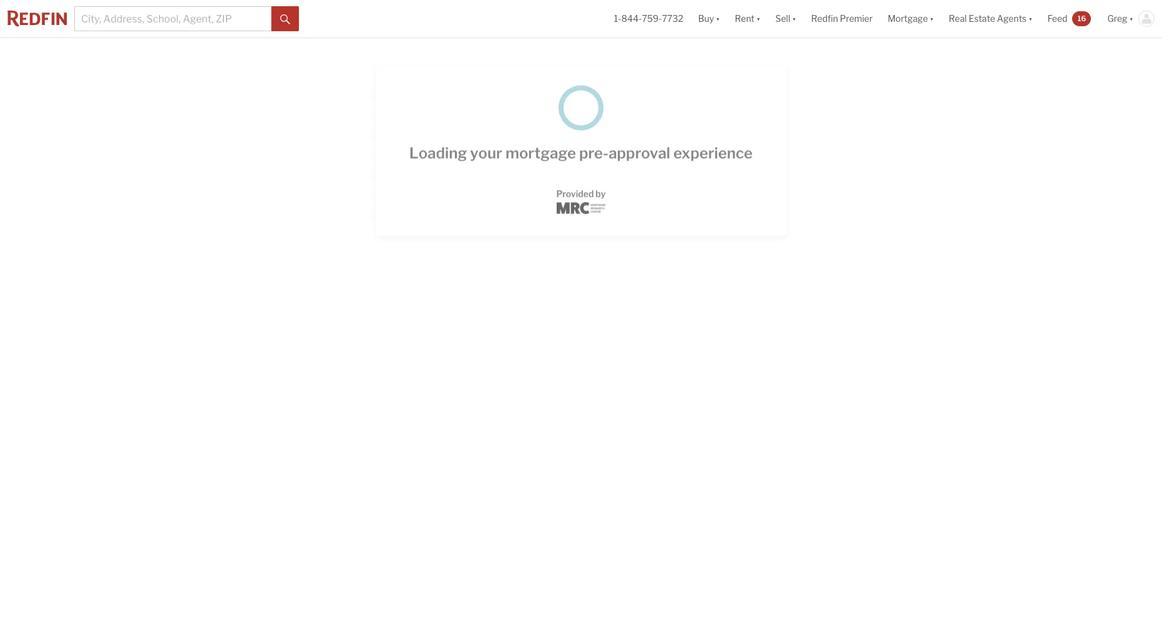 Task type: locate. For each thing, give the bounding box(es) containing it.
▾ right greg
[[1130, 13, 1134, 24]]

rent ▾
[[735, 13, 761, 24]]

submit search image
[[280, 14, 290, 24]]

2 ▾ from the left
[[757, 13, 761, 24]]

▾ inside buy ▾ dropdown button
[[716, 13, 720, 24]]

759-
[[642, 13, 662, 24]]

▾ for buy ▾
[[716, 13, 720, 24]]

loading your mortgage pre-approval experience
[[410, 133, 753, 151]]

sell
[[776, 13, 791, 24]]

▾ right buy
[[716, 13, 720, 24]]

▾
[[716, 13, 720, 24], [757, 13, 761, 24], [793, 13, 797, 24], [930, 13, 934, 24], [1029, 13, 1033, 24], [1130, 13, 1134, 24]]

▾ inside rent ▾ dropdown button
[[757, 13, 761, 24]]

▾ right mortgage
[[930, 13, 934, 24]]

pre-
[[580, 133, 609, 151]]

approval
[[609, 133, 671, 151]]

1-844-759-7732 link
[[614, 13, 684, 24]]

5 ▾ from the left
[[1029, 13, 1033, 24]]

▾ inside mortgage ▾ dropdown button
[[930, 13, 934, 24]]

▾ right sell
[[793, 13, 797, 24]]

real estate agents ▾ link
[[949, 0, 1033, 37]]

greg ▾
[[1108, 13, 1134, 24]]

redfin
[[812, 13, 839, 24]]

your
[[470, 133, 503, 151]]

real estate agents ▾ button
[[942, 0, 1041, 37]]

▾ right agents
[[1029, 13, 1033, 24]]

buy ▾
[[699, 13, 720, 24]]

6 ▾ from the left
[[1130, 13, 1134, 24]]

buy ▾ button
[[691, 0, 728, 37]]

4 ▾ from the left
[[930, 13, 934, 24]]

▾ right rent
[[757, 13, 761, 24]]

1 ▾ from the left
[[716, 13, 720, 24]]

3 ▾ from the left
[[793, 13, 797, 24]]

loading
[[410, 133, 467, 151]]

City, Address, School, Agent, ZIP search field
[[74, 6, 272, 31]]

redfin premier button
[[804, 0, 881, 37]]

mortgage
[[506, 133, 576, 151]]

▾ inside sell ▾ dropdown button
[[793, 13, 797, 24]]



Task type: describe. For each thing, give the bounding box(es) containing it.
buy ▾ button
[[699, 0, 720, 37]]

sell ▾
[[776, 13, 797, 24]]

real
[[949, 13, 967, 24]]

▾ for mortgage ▾
[[930, 13, 934, 24]]

16
[[1078, 14, 1087, 23]]

buy
[[699, 13, 714, 24]]

844-
[[622, 13, 642, 24]]

greg
[[1108, 13, 1128, 24]]

1-
[[614, 13, 622, 24]]

sell ▾ button
[[768, 0, 804, 37]]

rent ▾ button
[[735, 0, 761, 37]]

mortgage research center image
[[557, 191, 606, 203]]

mortgage ▾ button
[[881, 0, 942, 37]]

premier
[[840, 13, 873, 24]]

redfin premier
[[812, 13, 873, 24]]

▾ for greg ▾
[[1130, 13, 1134, 24]]

real estate agents ▾
[[949, 13, 1033, 24]]

feed
[[1048, 13, 1068, 24]]

experience
[[674, 133, 753, 151]]

▾ for sell ▾
[[793, 13, 797, 24]]

rent
[[735, 13, 755, 24]]

mortgage ▾
[[888, 13, 934, 24]]

1-844-759-7732
[[614, 13, 684, 24]]

rent ▾ button
[[728, 0, 768, 37]]

▾ inside "real estate agents ▾" link
[[1029, 13, 1033, 24]]

▾ for rent ▾
[[757, 13, 761, 24]]

mortgage ▾ button
[[888, 0, 934, 37]]

agents
[[998, 13, 1027, 24]]

sell ▾ button
[[776, 0, 797, 37]]

mortgage
[[888, 13, 928, 24]]

7732
[[662, 13, 684, 24]]

estate
[[969, 13, 996, 24]]



Task type: vqa. For each thing, say whether or not it's contained in the screenshot.
R
no



